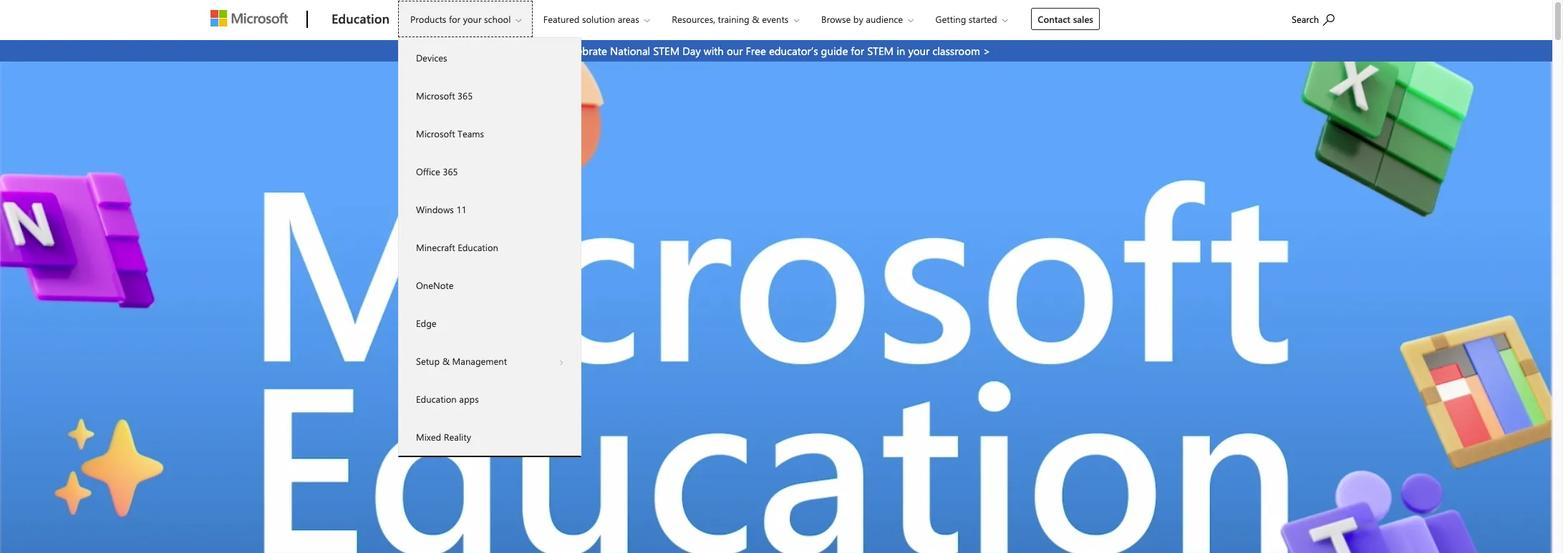 Task type: locate. For each thing, give the bounding box(es) containing it.
contact sales
[[1038, 13, 1093, 25]]

for inside 'link'
[[851, 44, 864, 58]]

microsoft left teams
[[416, 127, 455, 140]]

1 vertical spatial your
[[908, 44, 930, 58]]

1 horizontal spatial education
[[416, 393, 457, 405]]

our
[[727, 44, 743, 58]]

getting
[[936, 13, 966, 25]]

365 inside "link"
[[443, 165, 458, 178]]

browse
[[821, 13, 851, 25]]

for
[[449, 13, 461, 25], [851, 44, 864, 58]]

minecraft education
[[416, 241, 498, 254]]

education left the products
[[332, 10, 390, 27]]

365 for office 365
[[443, 165, 458, 178]]

0 horizontal spatial for
[[449, 13, 461, 25]]

microsoft
[[416, 90, 455, 102], [416, 127, 455, 140]]

365 up teams
[[458, 90, 473, 102]]

1 vertical spatial for
[[851, 44, 864, 58]]

1 vertical spatial microsoft
[[416, 127, 455, 140]]

& left events
[[752, 13, 760, 25]]

education
[[332, 10, 390, 27], [458, 241, 498, 254], [416, 393, 457, 405]]

your left school
[[463, 13, 482, 25]]

training
[[718, 13, 750, 25]]

your
[[463, 13, 482, 25], [908, 44, 930, 58]]

devices
[[416, 52, 447, 64]]

celebrate national stem day with our free educator's guide for stem in your classroom >
[[562, 44, 991, 58]]

microsoft for microsoft 365
[[416, 90, 455, 102]]

solution
[[582, 13, 615, 25]]

microsoft teams link
[[399, 115, 581, 153]]

school
[[484, 13, 511, 25]]

management
[[452, 355, 507, 367]]

&
[[752, 13, 760, 25], [442, 355, 450, 367]]

0 vertical spatial 365
[[458, 90, 473, 102]]

stem left in
[[867, 44, 894, 58]]

1 vertical spatial education
[[458, 241, 498, 254]]

1 horizontal spatial &
[[752, 13, 760, 25]]

2 vertical spatial education
[[416, 393, 457, 405]]

getting started
[[936, 13, 997, 25]]

getting started button
[[924, 1, 1020, 37]]

1 horizontal spatial your
[[908, 44, 930, 58]]

1 horizontal spatial stem
[[867, 44, 894, 58]]

sales
[[1073, 13, 1093, 25]]

microsoft down devices
[[416, 90, 455, 102]]

browse by audience button
[[809, 1, 925, 37]]

365
[[458, 90, 473, 102], [443, 165, 458, 178]]

reality
[[444, 431, 471, 443]]

2 microsoft from the top
[[416, 127, 455, 140]]

2 stem from the left
[[867, 44, 894, 58]]

0 horizontal spatial your
[[463, 13, 482, 25]]

0 horizontal spatial &
[[442, 355, 450, 367]]

for right guide in the right top of the page
[[851, 44, 864, 58]]

areas
[[618, 13, 639, 25]]

for right the products
[[449, 13, 461, 25]]

featured
[[543, 13, 580, 25]]

your right in
[[908, 44, 930, 58]]

0 vertical spatial microsoft
[[416, 90, 455, 102]]

Search search field
[[1285, 2, 1349, 34]]

stem
[[653, 44, 680, 58], [867, 44, 894, 58]]

education for education
[[332, 10, 390, 27]]

1 microsoft from the top
[[416, 90, 455, 102]]

0 vertical spatial your
[[463, 13, 482, 25]]

microsoft 365
[[416, 90, 473, 102]]

1 vertical spatial &
[[442, 355, 450, 367]]

0 vertical spatial &
[[752, 13, 760, 25]]

1 vertical spatial 365
[[443, 165, 458, 178]]

0 vertical spatial education
[[332, 10, 390, 27]]

0 vertical spatial for
[[449, 13, 461, 25]]

0 horizontal spatial stem
[[653, 44, 680, 58]]

education down windows 11 link
[[458, 241, 498, 254]]

education apps
[[416, 393, 479, 405]]

office 365
[[416, 165, 458, 178]]

& right setup
[[442, 355, 450, 367]]

edge
[[416, 317, 437, 329]]

setup & management button
[[399, 342, 581, 380]]

stem left day
[[653, 44, 680, 58]]

365 right office
[[443, 165, 458, 178]]

events
[[762, 13, 789, 25]]

education for education apps
[[416, 393, 457, 405]]

1 horizontal spatial for
[[851, 44, 864, 58]]

products
[[410, 13, 446, 25]]

2 horizontal spatial education
[[458, 241, 498, 254]]

with
[[704, 44, 724, 58]]

minecraft
[[416, 241, 455, 254]]

0 horizontal spatial education
[[332, 10, 390, 27]]

audience
[[866, 13, 903, 25]]

office
[[416, 165, 440, 178]]

education left apps
[[416, 393, 457, 405]]

onenote link
[[399, 266, 581, 304]]



Task type: vqa. For each thing, say whether or not it's contained in the screenshot.
Get help dropdown button
no



Task type: describe. For each thing, give the bounding box(es) containing it.
education apps link
[[399, 380, 581, 418]]

devices link
[[399, 39, 581, 77]]

1 stem from the left
[[653, 44, 680, 58]]

365 for microsoft 365
[[458, 90, 473, 102]]

free
[[746, 44, 766, 58]]

celebrate
[[562, 44, 607, 58]]

featured solution areas button
[[531, 1, 661, 37]]

products for your school button
[[398, 1, 533, 37]]

for inside dropdown button
[[449, 13, 461, 25]]

>
[[983, 44, 991, 58]]

your inside 'link'
[[908, 44, 930, 58]]

microsoft 365 link
[[399, 77, 581, 115]]

setup & management
[[416, 355, 507, 367]]

microsoft for microsoft teams
[[416, 127, 455, 140]]

setup
[[416, 355, 440, 367]]

office 365 link
[[399, 153, 581, 190]]

mixed reality link
[[399, 418, 581, 456]]

resources,
[[672, 13, 715, 25]]

featured solution areas
[[543, 13, 639, 25]]

mixed
[[416, 431, 441, 443]]

search
[[1292, 13, 1319, 25]]

apps
[[459, 393, 479, 405]]

educator's
[[769, 44, 818, 58]]

edge link
[[399, 304, 581, 342]]

guide
[[821, 44, 848, 58]]

microsoft teams
[[416, 127, 484, 140]]

your inside dropdown button
[[463, 13, 482, 25]]

onenote
[[416, 279, 454, 291]]

day
[[683, 44, 701, 58]]

microsoft image
[[211, 10, 288, 26]]

windows 11 link
[[399, 190, 581, 228]]

windows 11
[[416, 203, 466, 216]]

resources, training & events button
[[660, 1, 811, 37]]

teams
[[458, 127, 484, 140]]

started
[[969, 13, 997, 25]]

resources, training & events
[[672, 13, 789, 25]]

minecraft education link
[[399, 228, 581, 266]]

mixed reality
[[416, 431, 471, 443]]

national
[[610, 44, 650, 58]]

& inside dropdown button
[[752, 13, 760, 25]]

windows
[[416, 203, 454, 216]]

& inside "dropdown button"
[[442, 355, 450, 367]]

classroom
[[933, 44, 980, 58]]

celebrate national stem day with our free educator's guide for stem in your classroom > link
[[0, 40, 1553, 62]]

search button
[[1285, 2, 1341, 34]]

browse by audience
[[821, 13, 903, 25]]

11
[[456, 203, 466, 216]]

products for your school
[[410, 13, 511, 25]]

contact
[[1038, 13, 1071, 25]]

by
[[853, 13, 863, 25]]

education link
[[324, 1, 397, 39]]

in
[[897, 44, 905, 58]]

contact sales link
[[1031, 8, 1100, 30]]



